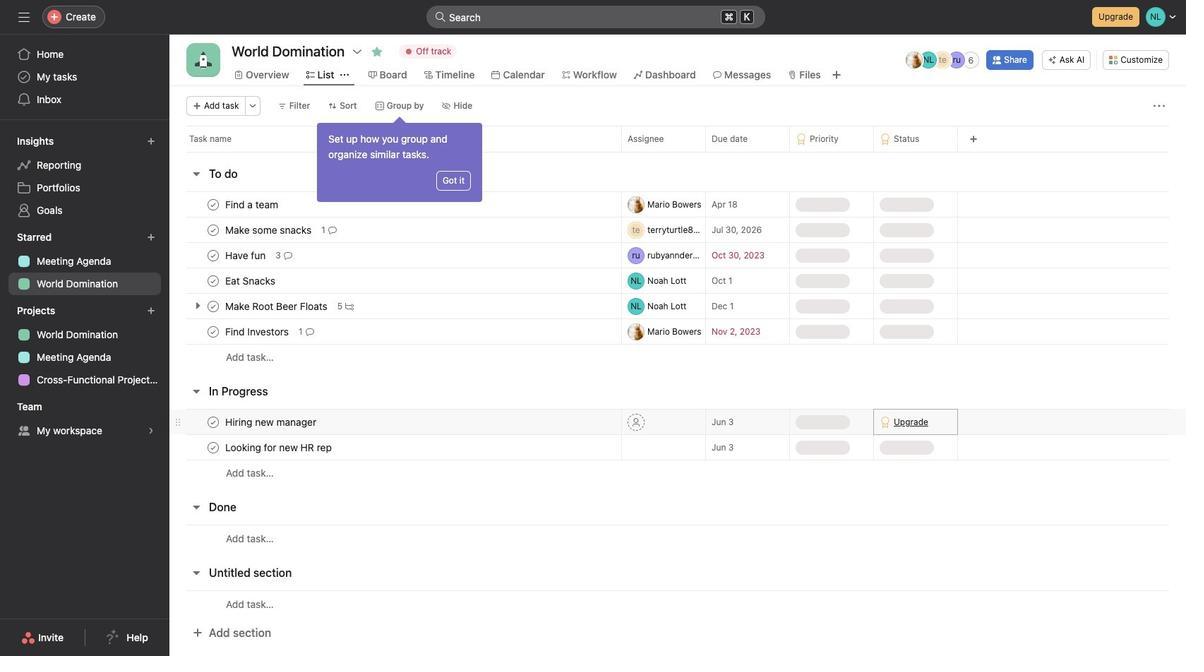 Task type: describe. For each thing, give the bounding box(es) containing it.
make root beer floats cell
[[169, 293, 621, 319]]

task name text field for looking for new hr rep cell
[[222, 440, 336, 454]]

new project or portfolio image
[[147, 306, 155, 315]]

hide sidebar image
[[18, 11, 30, 23]]

2 collapse task list for this group image from the top
[[191, 386, 202, 397]]

mark complete checkbox for task name text field within the find a team cell
[[205, 196, 222, 213]]

more actions image
[[248, 102, 257, 110]]

have fun cell
[[169, 242, 621, 268]]

expand subtask list for the task make root beer floats image
[[192, 300, 203, 311]]

prominent image
[[435, 11, 446, 23]]

task name text field for mark complete image within find a team cell
[[222, 197, 283, 212]]

3 comments image
[[284, 251, 292, 260]]

task name text field for mark complete image inside the eat snacks 'cell'
[[222, 274, 280, 288]]

mark complete image for mark complete checkbox inside the have fun cell
[[205, 247, 222, 264]]

mark complete image for make some snacks cell
[[205, 221, 222, 238]]

new insights image
[[147, 137, 155, 145]]

add items to starred image
[[147, 233, 155, 242]]

task name text field for mark complete icon in have fun cell
[[222, 248, 270, 262]]

1 comment image for make some snacks cell
[[328, 226, 337, 234]]

4 collapse task list for this group image from the top
[[191, 567, 202, 578]]

3 collapse task list for this group image from the top
[[191, 501, 202, 513]]

mark complete image inside looking for new hr rep cell
[[205, 439, 222, 456]]

tab actions image
[[340, 71, 349, 79]]

mark complete image for mark complete checkbox within the find investors cell
[[205, 323, 222, 340]]

hiring new manager cell
[[169, 409, 621, 435]]



Task type: vqa. For each thing, say whether or not it's contained in the screenshot.
the top Completed image
no



Task type: locate. For each thing, give the bounding box(es) containing it.
4 task name text field from the top
[[222, 415, 321, 429]]

task name text field inside find a team cell
[[222, 197, 283, 212]]

mark complete checkbox for have fun cell
[[205, 247, 222, 264]]

3 task name text field from the top
[[222, 324, 293, 339]]

mark complete image for hiring new manager cell
[[205, 413, 222, 430]]

5 subtasks image
[[345, 302, 354, 310]]

remove from starred image
[[372, 46, 383, 57]]

4 mark complete image from the top
[[205, 413, 222, 430]]

task name text field inside find investors cell
[[222, 324, 293, 339]]

mark complete image inside hiring new manager cell
[[205, 413, 222, 430]]

task name text field inside hiring new manager cell
[[222, 415, 321, 429]]

header to do tree grid
[[169, 191, 1186, 370]]

task name text field for make some snacks cell
[[222, 223, 316, 237]]

1 comment image
[[328, 226, 337, 234], [306, 327, 314, 336]]

Task name text field
[[222, 197, 283, 212], [222, 248, 270, 262], [222, 274, 280, 288], [222, 415, 321, 429]]

header in progress tree grid
[[169, 409, 1186, 486]]

2 mark complete checkbox from the top
[[205, 272, 222, 289]]

eat snacks cell
[[169, 268, 621, 294]]

mark complete checkbox inside hiring new manager cell
[[205, 413, 222, 430]]

None field
[[427, 6, 766, 28]]

1 comment image inside make some snacks cell
[[328, 226, 337, 234]]

1 mark complete image from the top
[[205, 247, 222, 264]]

mark complete image inside find investors cell
[[205, 323, 222, 340]]

1 task name text field from the top
[[222, 197, 283, 212]]

mark complete checkbox inside find a team cell
[[205, 196, 222, 213]]

mark complete image inside make some snacks cell
[[205, 221, 222, 238]]

0 vertical spatial 1 comment image
[[328, 226, 337, 234]]

1 mark complete image from the top
[[205, 196, 222, 213]]

mark complete image inside find a team cell
[[205, 196, 222, 213]]

2 mark complete checkbox from the top
[[205, 247, 222, 264]]

projects element
[[0, 298, 169, 394]]

task name text field for find investors cell
[[222, 324, 293, 339]]

1 vertical spatial 1 comment image
[[306, 327, 314, 336]]

mark complete image inside have fun cell
[[205, 247, 222, 264]]

mark complete checkbox inside find investors cell
[[205, 323, 222, 340]]

task name text field for mark complete image inside the hiring new manager cell
[[222, 415, 321, 429]]

1 mark complete checkbox from the top
[[205, 196, 222, 213]]

mark complete checkbox inside looking for new hr rep cell
[[205, 439, 222, 456]]

1 mark complete checkbox from the top
[[205, 221, 222, 238]]

mark complete image inside eat snacks 'cell'
[[205, 272, 222, 289]]

Task name text field
[[222, 223, 316, 237], [222, 299, 332, 313], [222, 324, 293, 339], [222, 440, 336, 454]]

1 task name text field from the top
[[222, 223, 316, 237]]

mark complete checkbox inside make some snacks cell
[[205, 221, 222, 238]]

find a team cell
[[169, 191, 621, 218]]

make some snacks cell
[[169, 217, 621, 243]]

task name text field inside make some snacks cell
[[222, 223, 316, 237]]

row
[[169, 126, 1186, 152], [186, 151, 1169, 153], [169, 191, 1186, 218], [169, 217, 1186, 243], [169, 242, 1186, 268], [169, 268, 1186, 294], [169, 293, 1186, 319], [169, 318, 1186, 345], [169, 344, 1186, 370], [169, 409, 1186, 435], [169, 434, 1186, 460], [169, 460, 1186, 486], [169, 525, 1186, 552], [169, 590, 1186, 617]]

looking for new hr rep cell
[[169, 434, 621, 460]]

starred element
[[0, 225, 169, 298]]

2 mark complete image from the top
[[205, 298, 222, 315]]

4 mark complete image from the top
[[205, 439, 222, 456]]

collapse task list for this group image
[[191, 168, 202, 179], [191, 386, 202, 397], [191, 501, 202, 513], [191, 567, 202, 578]]

4 mark complete checkbox from the top
[[205, 439, 222, 456]]

0 horizontal spatial 1 comment image
[[306, 327, 314, 336]]

mark complete image
[[205, 247, 222, 264], [205, 298, 222, 315], [205, 323, 222, 340], [205, 439, 222, 456]]

1 comment image for find investors cell
[[306, 327, 314, 336]]

3 mark complete checkbox from the top
[[205, 298, 222, 315]]

mark complete checkbox for task name text box inside the looking for new hr rep cell
[[205, 439, 222, 456]]

add field image
[[970, 135, 978, 143]]

Mark complete checkbox
[[205, 221, 222, 238], [205, 247, 222, 264], [205, 298, 222, 315], [205, 323, 222, 340]]

task name text field inside make root beer floats cell
[[222, 299, 332, 313]]

1 collapse task list for this group image from the top
[[191, 168, 202, 179]]

show options image
[[352, 46, 363, 57]]

task name text field inside looking for new hr rep cell
[[222, 440, 336, 454]]

mark complete image for eat snacks 'cell'
[[205, 272, 222, 289]]

mark complete checkbox for task name text field inside eat snacks 'cell'
[[205, 272, 222, 289]]

mark complete checkbox inside make root beer floats cell
[[205, 298, 222, 315]]

3 task name text field from the top
[[222, 274, 280, 288]]

4 task name text field from the top
[[222, 440, 336, 454]]

3 mark complete image from the top
[[205, 323, 222, 340]]

1 horizontal spatial 1 comment image
[[328, 226, 337, 234]]

Search tasks, projects, and more text field
[[427, 6, 766, 28]]

mark complete image for find a team cell
[[205, 196, 222, 213]]

3 mark complete checkbox from the top
[[205, 413, 222, 430]]

more actions image
[[1154, 100, 1165, 112]]

2 mark complete image from the top
[[205, 221, 222, 238]]

task name text field inside have fun cell
[[222, 248, 270, 262]]

mark complete checkbox inside eat snacks 'cell'
[[205, 272, 222, 289]]

tooltip
[[317, 119, 482, 202]]

2 task name text field from the top
[[222, 299, 332, 313]]

teams element
[[0, 394, 169, 445]]

4 mark complete checkbox from the top
[[205, 323, 222, 340]]

find investors cell
[[169, 318, 621, 345]]

task name text field inside eat snacks 'cell'
[[222, 274, 280, 288]]

mark complete image for mark complete checkbox in make root beer floats cell
[[205, 298, 222, 315]]

add tab image
[[831, 69, 842, 81]]

insights element
[[0, 129, 169, 225]]

mark complete checkbox inside have fun cell
[[205, 247, 222, 264]]

see details, my workspace image
[[147, 427, 155, 435]]

mark complete checkbox for make some snacks cell
[[205, 221, 222, 238]]

2 task name text field from the top
[[222, 248, 270, 262]]

mark complete checkbox for task name text field within the hiring new manager cell
[[205, 413, 222, 430]]

mark complete checkbox for find investors cell
[[205, 323, 222, 340]]

3 mark complete image from the top
[[205, 272, 222, 289]]

Mark complete checkbox
[[205, 196, 222, 213], [205, 272, 222, 289], [205, 413, 222, 430], [205, 439, 222, 456]]

mark complete image
[[205, 196, 222, 213], [205, 221, 222, 238], [205, 272, 222, 289], [205, 413, 222, 430]]

global element
[[0, 35, 169, 119]]

rocket image
[[195, 52, 212, 69]]



